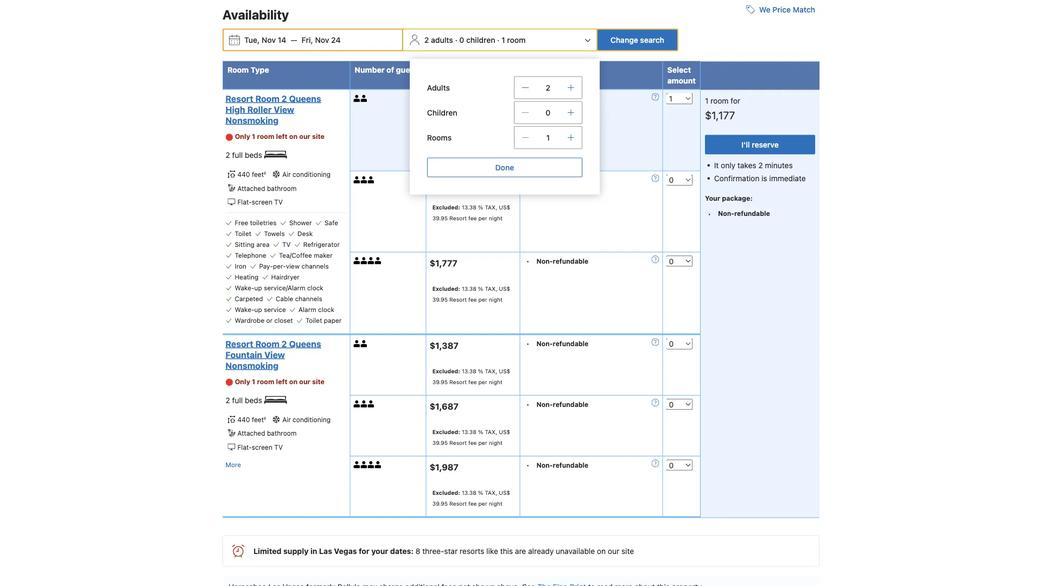 Task type: locate. For each thing, give the bounding box(es) containing it.
1 vertical spatial 440 feet²
[[237, 416, 266, 424]]

queens for resort room 2 queens high roller view nonsmoking
[[289, 94, 321, 104]]

flat-screen tv for view
[[237, 199, 283, 206]]

1 up from the top
[[254, 284, 262, 292]]

wake- down heating
[[235, 284, 254, 292]]

bathroom for nonsmoking
[[267, 430, 297, 438]]

0 vertical spatial only
[[235, 133, 250, 141]]

0 vertical spatial attached bathroom
[[237, 185, 297, 192]]

room inside the resort room 2 queens fountain view nonsmoking
[[255, 339, 280, 349]]

6 39.95 from the top
[[432, 500, 448, 507]]

6 us$ from the top
[[499, 490, 510, 496]]

for inside 1 room for $1,177
[[731, 96, 740, 105]]

2 screen from the top
[[252, 444, 272, 451]]

flat-screen tv
[[237, 199, 283, 206], [237, 444, 283, 451]]

0 vertical spatial up
[[254, 284, 262, 292]]

left down "resort room 2 queens fountain view nonsmoking" "link"
[[276, 378, 288, 386]]

2 inside the resort room 2 queens fountain view nonsmoking
[[282, 339, 287, 349]]

1 horizontal spatial for
[[731, 96, 740, 105]]

4 tax, from the top
[[485, 368, 497, 375]]

resort down $1,777
[[449, 297, 467, 303]]

site down "resort room 2 queens fountain view nonsmoking" "link"
[[312, 378, 325, 386]]

0 vertical spatial queens
[[289, 94, 321, 104]]

0 vertical spatial our
[[299, 133, 310, 141]]

2 beds from the top
[[245, 396, 262, 405]]

440 up free
[[237, 171, 250, 179]]

us$
[[499, 123, 510, 130], [499, 204, 510, 211], [499, 286, 510, 292], [499, 368, 510, 375], [499, 429, 510, 435], [499, 490, 510, 496]]

resort down children
[[449, 134, 467, 141]]

440 feet² up free toiletries
[[237, 171, 266, 179]]

2 vertical spatial room
[[255, 339, 280, 349]]

2 13.38 from the top
[[462, 204, 477, 211]]

wake-
[[235, 284, 254, 292], [235, 306, 254, 314]]

up
[[254, 284, 262, 292], [254, 306, 262, 314]]

more details on meals and payment options image for $1,987
[[652, 460, 659, 468]]

1 vertical spatial conditioning
[[293, 416, 331, 424]]

0 vertical spatial clock
[[307, 284, 323, 292]]

1 vertical spatial flat-
[[237, 444, 252, 451]]

1 down fountain
[[252, 378, 255, 386]]

beds for resort room 2 queens fountain view nonsmoking
[[245, 396, 262, 405]]

1 vertical spatial toilet
[[306, 317, 322, 325]]

1 right children
[[502, 36, 505, 45]]

1 vertical spatial wake-
[[235, 306, 254, 314]]

6 13.38 % tax, us$ 39.95 resort fee per night from the top
[[432, 490, 510, 507]]

1 vertical spatial our
[[299, 378, 310, 386]]

on down "resort room 2 queens fountain view nonsmoking" "link"
[[289, 378, 298, 386]]

per for $1,477
[[479, 215, 487, 222]]

3 fee from the top
[[468, 297, 477, 303]]

2 nonsmoking from the top
[[226, 361, 279, 371]]

occupancy image
[[361, 95, 368, 102], [354, 176, 361, 183], [361, 176, 368, 183], [354, 258, 361, 265], [368, 258, 375, 265], [375, 258, 382, 265], [354, 340, 361, 347], [361, 401, 368, 408], [368, 401, 375, 408], [354, 462, 361, 469], [375, 462, 382, 469]]

air conditioning
[[282, 171, 331, 179], [282, 416, 331, 424]]

1 queens from the top
[[289, 94, 321, 104]]

room inside resort room 2 queens high roller view nonsmoking
[[255, 94, 280, 104]]

6 tax, from the top
[[485, 490, 497, 496]]

view
[[274, 105, 294, 115], [264, 350, 285, 360]]

attached bathroom up more link
[[237, 430, 297, 438]]

1 full from the top
[[232, 151, 243, 160]]

tv
[[274, 199, 283, 206], [282, 241, 291, 249], [274, 444, 283, 451]]

per for $1,987
[[479, 500, 487, 507]]

guests
[[396, 66, 422, 74]]

13.38 for $1,777
[[462, 286, 477, 292]]

three-
[[422, 547, 444, 556]]

on for view
[[289, 133, 298, 141]]

0 vertical spatial bathroom
[[267, 185, 297, 192]]

beds down fountain
[[245, 396, 262, 405]]

nonsmoking down roller
[[226, 115, 279, 126]]

2 more details on meals and payment options image from the top
[[652, 175, 659, 182]]

2 only 1 room left on our site from the top
[[235, 378, 325, 386]]

price
[[773, 5, 791, 14]]

site right unavailable
[[622, 547, 634, 556]]

6 fee from the top
[[468, 500, 477, 507]]

1 horizontal spatial nov
[[315, 36, 329, 45]]

flat-screen tv up toiletries
[[237, 199, 283, 206]]

2 13.38 % tax, us$ 39.95 resort fee per night from the top
[[432, 204, 510, 222]]

flat- for resort room 2 queens fountain view nonsmoking
[[237, 444, 252, 451]]

tue,
[[244, 36, 260, 45]]

5 tax, from the top
[[485, 429, 497, 435]]

2 night from the top
[[489, 215, 502, 222]]

your
[[371, 547, 388, 556]]

4 39.95 from the top
[[432, 379, 448, 386]]

only 1 room left on our site for view
[[235, 133, 325, 141]]

1 vertical spatial queens
[[289, 339, 321, 349]]

13.38 % tax, us$ 39.95 resort fee per night for $1,987
[[432, 490, 510, 507]]

2 fee from the top
[[468, 215, 477, 222]]

full down high
[[232, 151, 243, 160]]

bathroom for view
[[267, 185, 297, 192]]

attached bathroom up toiletries
[[237, 185, 297, 192]]

1 440 from the top
[[237, 171, 250, 179]]

39.95
[[432, 134, 448, 141], [432, 215, 448, 222], [432, 297, 448, 303], [432, 379, 448, 386], [432, 440, 448, 446], [432, 500, 448, 507]]

beds
[[245, 151, 262, 160], [245, 396, 262, 405]]

1 conditioning from the top
[[293, 171, 331, 179]]

type
[[251, 66, 269, 74]]

room inside 2 adults · 0 children · 1 room button
[[507, 36, 526, 45]]

0 vertical spatial more details on meals and payment options image
[[652, 93, 659, 101]]

2 full beds down fountain
[[226, 396, 264, 405]]

1 wake- from the top
[[235, 284, 254, 292]]

more details on meals and payment options image for $1,777
[[652, 256, 659, 264]]

39.95 for $1,687
[[432, 440, 448, 446]]

wardrobe
[[235, 317, 264, 325]]

nov left 14
[[262, 36, 276, 45]]

2 wake- from the top
[[235, 306, 254, 314]]

excluded: down '$1,387'
[[432, 368, 460, 375]]

feet²
[[252, 171, 266, 179], [252, 416, 266, 424]]

only
[[235, 133, 250, 141], [235, 378, 250, 386]]

1 vertical spatial flat-screen tv
[[237, 444, 283, 451]]

1 vertical spatial only 1 room left on our site
[[235, 378, 325, 386]]

0 vertical spatial channels
[[302, 263, 329, 270]]

2
[[424, 36, 429, 45], [546, 83, 551, 92], [282, 94, 287, 104], [226, 151, 230, 160], [759, 161, 763, 170], [282, 339, 287, 349], [226, 396, 230, 405]]

0 horizontal spatial 0
[[459, 36, 464, 45]]

2 flat-screen tv from the top
[[237, 444, 283, 451]]

we price match
[[759, 5, 815, 14]]

13.38 % tax, us$ 39.95 resort fee per night up $1,987
[[432, 429, 510, 446]]

39.95 down $1,777
[[432, 297, 448, 303]]

more details on meals and payment options image
[[652, 93, 659, 101], [652, 175, 659, 182], [652, 399, 659, 407]]

0 vertical spatial nonsmoking
[[226, 115, 279, 126]]

1 vertical spatial room
[[255, 94, 280, 104]]

toilet
[[235, 230, 251, 238], [306, 317, 322, 325]]

toilet down "alarm clock"
[[306, 317, 322, 325]]

440 feet²
[[237, 171, 266, 179], [237, 416, 266, 424]]

0 horizontal spatial for
[[359, 547, 370, 556]]

resort up $1,987
[[449, 440, 467, 446]]

13.38 % tax, us$ 39.95 resort fee per night
[[432, 123, 510, 141], [432, 204, 510, 222], [432, 286, 510, 303], [432, 368, 510, 386], [432, 429, 510, 446], [432, 490, 510, 507]]

up for service/alarm
[[254, 284, 262, 292]]

channels up alarm
[[295, 295, 322, 303]]

1 vertical spatial full
[[232, 396, 243, 405]]

tax, for $1,987
[[485, 490, 497, 496]]

2 vertical spatial tv
[[274, 444, 283, 451]]

2 tax, from the top
[[485, 204, 497, 211]]

flat-screen tv up more link
[[237, 444, 283, 451]]

0 horizontal spatial toilet
[[235, 230, 251, 238]]

full
[[232, 151, 243, 160], [232, 396, 243, 405]]

440 feet² up more link
[[237, 416, 266, 424]]

1 attached from the top
[[237, 185, 265, 192]]

feet² for view
[[252, 171, 266, 179]]

0 vertical spatial site
[[312, 133, 325, 141]]

5 night from the top
[[489, 440, 502, 446]]

2 air from the top
[[282, 416, 291, 424]]

0 vertical spatial 2 full beds
[[226, 151, 264, 160]]

2 conditioning from the top
[[293, 416, 331, 424]]

2 nov from the left
[[315, 36, 329, 45]]

room up $1,177
[[711, 96, 729, 105]]

night for $1,687
[[489, 440, 502, 446]]

more details on meals and payment options image
[[652, 256, 659, 264], [652, 339, 659, 346], [652, 460, 659, 468]]

0 vertical spatial conditioning
[[293, 171, 331, 179]]

nonsmoking inside the resort room 2 queens fountain view nonsmoking
[[226, 361, 279, 371]]

only 1 room left on our site down "resort room 2 queens fountain view nonsmoking" "link"
[[235, 378, 325, 386]]

440 feet² for resort room 2 queens high roller view nonsmoking
[[237, 171, 266, 179]]

room right children
[[507, 36, 526, 45]]

3 13.38 from the top
[[462, 286, 477, 292]]

1 vertical spatial only
[[235, 378, 250, 386]]

2 queens from the top
[[289, 339, 321, 349]]

0 vertical spatial flat-screen tv
[[237, 199, 283, 206]]

tax, for $1,777
[[485, 286, 497, 292]]

0 vertical spatial view
[[274, 105, 294, 115]]

2 full beds for resort room 2 queens high roller view nonsmoking
[[226, 151, 264, 160]]

39.95 down children
[[432, 134, 448, 141]]

13.38 % tax, us$ 39.95 resort fee per night for $1,387
[[432, 368, 510, 386]]

tue, nov 14 — fri, nov 24
[[244, 36, 341, 45]]

1 vertical spatial on
[[289, 378, 298, 386]]

this
[[500, 547, 513, 556]]

1 vertical spatial channels
[[295, 295, 322, 303]]

1 only 1 room left on our site from the top
[[235, 133, 325, 141]]

tax, for $1,687
[[485, 429, 497, 435]]

full down fountain
[[232, 396, 243, 405]]

39.95 down $1,987
[[432, 500, 448, 507]]

2 adults · 0 children · 1 room
[[424, 36, 526, 45]]

1 vertical spatial attached bathroom
[[237, 430, 297, 438]]

nonsmoking
[[226, 115, 279, 126], [226, 361, 279, 371]]

resort up high
[[226, 94, 253, 104]]

3 39.95 from the top
[[432, 297, 448, 303]]

left down resort room 2 queens high roller view nonsmoking link
[[276, 133, 288, 141]]

3 tax, from the top
[[485, 286, 497, 292]]

0 vertical spatial on
[[289, 133, 298, 141]]

1 vertical spatial feet²
[[252, 416, 266, 424]]

for left your
[[359, 547, 370, 556]]

2 vertical spatial more details on meals and payment options image
[[652, 460, 659, 468]]

0 vertical spatial flat-
[[237, 199, 252, 206]]

% for $1,777
[[478, 286, 483, 292]]

view right fountain
[[264, 350, 285, 360]]

toiletries
[[250, 219, 277, 227]]

1 excluded: from the top
[[432, 204, 460, 211]]

1 % from the top
[[478, 123, 483, 130]]

channels down maker
[[302, 263, 329, 270]]

1 us$ from the top
[[499, 123, 510, 130]]

6 per from the top
[[479, 500, 487, 507]]

0 vertical spatial 440
[[237, 171, 250, 179]]

2 full beds down high
[[226, 151, 264, 160]]

2 only from the top
[[235, 378, 250, 386]]

1 horizontal spatial ·
[[497, 36, 500, 45]]

heating
[[235, 274, 258, 281]]

flat- up free
[[237, 199, 252, 206]]

0 vertical spatial feet²
[[252, 171, 266, 179]]

toilet down free
[[235, 230, 251, 238]]

2 2 full beds from the top
[[226, 396, 264, 405]]

0 horizontal spatial nov
[[262, 36, 276, 45]]

5 us$ from the top
[[499, 429, 510, 435]]

room for resort room 2 queens high roller view nonsmoking
[[255, 94, 280, 104]]

view
[[286, 263, 300, 270]]

5 % from the top
[[478, 429, 483, 435]]

3 % from the top
[[478, 286, 483, 292]]

us$ for $1,777
[[499, 286, 510, 292]]

5 39.95 from the top
[[432, 440, 448, 446]]

0 vertical spatial attached
[[237, 185, 265, 192]]

high
[[226, 105, 245, 115]]

1 vertical spatial more details on meals and payment options image
[[652, 339, 659, 346]]

$1,477
[[430, 177, 458, 187]]

0 vertical spatial more details on meals and payment options image
[[652, 256, 659, 264]]

3 per from the top
[[479, 297, 487, 303]]

1 nonsmoking from the top
[[226, 115, 279, 126]]

0 vertical spatial wake-
[[235, 284, 254, 292]]

excluded: down $1,687
[[432, 429, 460, 435]]

0 vertical spatial left
[[276, 133, 288, 141]]

5 13.38 % tax, us$ 39.95 resort fee per night from the top
[[432, 429, 510, 446]]

· right adults at the top left of page
[[455, 36, 457, 45]]

resort inside resort room 2 queens high roller view nonsmoking
[[226, 94, 253, 104]]

1 vertical spatial clock
[[318, 306, 334, 314]]

conditioning for resort room 2 queens high roller view nonsmoking
[[293, 171, 331, 179]]

2 440 feet² from the top
[[237, 416, 266, 424]]

your package:
[[705, 195, 753, 202]]

3 night from the top
[[489, 297, 502, 303]]

·
[[455, 36, 457, 45], [497, 36, 500, 45]]

room down or in the bottom of the page
[[255, 339, 280, 349]]

more link
[[226, 460, 241, 470]]

only down high
[[235, 133, 250, 141]]

2 39.95 from the top
[[432, 215, 448, 222]]

1 vertical spatial site
[[312, 378, 325, 386]]

us$ for $1,687
[[499, 429, 510, 435]]

excluded: down $1,987
[[432, 490, 460, 496]]

1 air from the top
[[282, 171, 291, 179]]

1 vertical spatial air
[[282, 416, 291, 424]]

2 full from the top
[[232, 396, 243, 405]]

resort up fountain
[[226, 339, 253, 349]]

adults
[[427, 83, 450, 92]]

only 1 room left on our site for nonsmoking
[[235, 378, 325, 386]]

desk
[[297, 230, 313, 238]]

1 vertical spatial 440
[[237, 416, 250, 424]]

13.38 for $1,687
[[462, 429, 477, 435]]

towels
[[264, 230, 285, 238]]

only down fountain
[[235, 378, 250, 386]]

your
[[705, 195, 720, 202]]

2 adults · 0 children · 1 room button
[[404, 30, 595, 51]]

left for view
[[276, 133, 288, 141]]

site down resort room 2 queens high roller view nonsmoking link
[[312, 133, 325, 141]]

resort room 2 queens high roller view nonsmoking link
[[226, 93, 344, 126]]

5 per from the top
[[479, 440, 487, 446]]

440 up more link
[[237, 416, 250, 424]]

5 fee from the top
[[468, 440, 477, 446]]

select
[[667, 66, 691, 74]]

clock up toilet paper
[[318, 306, 334, 314]]

3 more details on meals and payment options image from the top
[[652, 399, 659, 407]]

2 bathroom from the top
[[267, 430, 297, 438]]

view right roller
[[274, 105, 294, 115]]

% for $1,687
[[478, 429, 483, 435]]

resort up $1,687
[[449, 379, 467, 386]]

1 vertical spatial nonsmoking
[[226, 361, 279, 371]]

bathroom
[[267, 185, 297, 192], [267, 430, 297, 438]]

1 more details on meals and payment options image from the top
[[652, 256, 659, 264]]

2 % from the top
[[478, 204, 483, 211]]

on right unavailable
[[597, 547, 606, 556]]

0 vertical spatial toilet
[[235, 230, 251, 238]]

excluded: for $1,987
[[432, 490, 460, 496]]

1 up done button at the top
[[546, 133, 550, 142]]

39.95 down $1,477
[[432, 215, 448, 222]]

up up carpeted
[[254, 284, 262, 292]]

excluded: down $1,777
[[432, 286, 460, 292]]

1 horizontal spatial toilet
[[306, 317, 322, 325]]

for
[[731, 96, 740, 105], [359, 547, 370, 556]]

on
[[289, 133, 298, 141], [289, 378, 298, 386], [597, 547, 606, 556]]

13.38 % tax, us$ 39.95 resort fee per night for $1,687
[[432, 429, 510, 446]]

minutes
[[765, 161, 793, 170]]

0 vertical spatial only 1 room left on our site
[[235, 133, 325, 141]]

3 us$ from the top
[[499, 286, 510, 292]]

0 horizontal spatial ·
[[455, 36, 457, 45]]

1 screen from the top
[[252, 199, 272, 206]]

channels
[[302, 263, 329, 270], [295, 295, 322, 303]]

4 night from the top
[[489, 379, 502, 386]]

1 flat-screen tv from the top
[[237, 199, 283, 206]]

1 vertical spatial attached
[[237, 430, 265, 438]]

2 full beds
[[226, 151, 264, 160], [226, 396, 264, 405]]

4 excluded: from the top
[[432, 429, 460, 435]]

attached
[[237, 185, 265, 192], [237, 430, 265, 438]]

us$ for $1,387
[[499, 368, 510, 375]]

0 vertical spatial 440 feet²
[[237, 171, 266, 179]]

select amount
[[667, 66, 696, 85]]

4 13.38 from the top
[[462, 368, 477, 375]]

1
[[502, 36, 505, 45], [705, 96, 709, 105], [252, 133, 255, 141], [546, 133, 550, 142], [252, 378, 255, 386]]

1 vertical spatial tv
[[282, 241, 291, 249]]

flat- for resort room 2 queens high roller view nonsmoking
[[237, 199, 252, 206]]

1 vertical spatial up
[[254, 306, 262, 314]]

queens inside resort room 2 queens high roller view nonsmoking
[[289, 94, 321, 104]]

room left type
[[227, 66, 249, 74]]

13.38 for $1,387
[[462, 368, 477, 375]]

2 vertical spatial more details on meals and payment options image
[[652, 399, 659, 407]]

1 bathroom from the top
[[267, 185, 297, 192]]

nov left the 24
[[315, 36, 329, 45]]

3 13.38 % tax, us$ 39.95 resort fee per night from the top
[[432, 286, 510, 303]]

1 only from the top
[[235, 133, 250, 141]]

39.95 for $1,987
[[432, 500, 448, 507]]

3 excluded: from the top
[[432, 368, 460, 375]]

4 fee from the top
[[468, 379, 477, 386]]

5 13.38 from the top
[[462, 429, 477, 435]]

clock up 'cable channels'
[[307, 284, 323, 292]]

1 vertical spatial 2 full beds
[[226, 396, 264, 405]]

tea/coffee
[[279, 252, 312, 259]]

occupancy image
[[354, 95, 361, 102], [368, 176, 375, 183], [361, 258, 368, 265], [361, 340, 368, 347], [354, 401, 361, 408], [361, 462, 368, 469], [368, 462, 375, 469]]

excluded: down $1,477
[[432, 204, 460, 211]]

attached bathroom
[[237, 185, 297, 192], [237, 430, 297, 438]]

0 vertical spatial for
[[731, 96, 740, 105]]

air conditioning for resort room 2 queens fountain view nonsmoking
[[282, 416, 331, 424]]

3 more details on meals and payment options image from the top
[[652, 460, 659, 468]]

only for resort room 2 queens fountain view nonsmoking
[[235, 378, 250, 386]]

6 % from the top
[[478, 490, 483, 496]]

attached up more link
[[237, 430, 265, 438]]

$1,177
[[705, 109, 735, 122]]

flat-screen tv for nonsmoking
[[237, 444, 283, 451]]

1 vertical spatial screen
[[252, 444, 272, 451]]

39.95 for $1,477
[[432, 215, 448, 222]]

roller
[[247, 105, 272, 115]]

2 attached bathroom from the top
[[237, 430, 297, 438]]

2 per from the top
[[479, 215, 487, 222]]

2 excluded: from the top
[[432, 286, 460, 292]]

39.95 up $1,687
[[432, 379, 448, 386]]

39.95 up $1,987
[[432, 440, 448, 446]]

our down "resort room 2 queens fountain view nonsmoking" "link"
[[299, 378, 310, 386]]

1 attached bathroom from the top
[[237, 185, 297, 192]]

%
[[478, 123, 483, 130], [478, 204, 483, 211], [478, 286, 483, 292], [478, 368, 483, 375], [478, 429, 483, 435], [478, 490, 483, 496]]

2 air conditioning from the top
[[282, 416, 331, 424]]

wardrobe or closet
[[235, 317, 293, 325]]

2 attached from the top
[[237, 430, 265, 438]]

1 vertical spatial for
[[359, 547, 370, 556]]

2 up from the top
[[254, 306, 262, 314]]

on down resort room 2 queens high roller view nonsmoking link
[[289, 133, 298, 141]]

13.38 % tax, us$ 39.95 resort fee per night down $1,777
[[432, 286, 510, 303]]

our right unavailable
[[608, 547, 619, 556]]

for up $1,177
[[731, 96, 740, 105]]

13.38 % tax, us$ 39.95 resort fee per night for $1,477
[[432, 204, 510, 222]]

0 vertical spatial air
[[282, 171, 291, 179]]

attached up free toiletries
[[237, 185, 265, 192]]

1 vertical spatial bathroom
[[267, 430, 297, 438]]

440 feet² for resort room 2 queens fountain view nonsmoking
[[237, 416, 266, 424]]

13.38 % tax, us$ 39.95 resort fee per night down $1,477
[[432, 204, 510, 222]]

non-
[[537, 95, 553, 103], [537, 176, 553, 184], [718, 210, 734, 218], [537, 258, 553, 265], [537, 340, 553, 348], [537, 401, 553, 409], [537, 462, 553, 469]]

1 vertical spatial view
[[264, 350, 285, 360]]

queens inside the resort room 2 queens fountain view nonsmoking
[[289, 339, 321, 349]]

excluded: for $1,777
[[432, 286, 460, 292]]

room down roller
[[257, 133, 274, 141]]

13.38 % tax, us$ 39.95 resort fee per night up $1,687
[[432, 368, 510, 386]]

440
[[237, 171, 250, 179], [237, 416, 250, 424]]

0 vertical spatial screen
[[252, 199, 272, 206]]

1 440 feet² from the top
[[237, 171, 266, 179]]

1 vertical spatial beds
[[245, 396, 262, 405]]

resort room 2 queens fountain view nonsmoking link
[[226, 339, 344, 371]]

4 us$ from the top
[[499, 368, 510, 375]]

sitting area
[[235, 241, 270, 249]]

search
[[640, 36, 664, 45]]

6 13.38 from the top
[[462, 490, 477, 496]]

1 up $1,177
[[705, 96, 709, 105]]

0 vertical spatial beds
[[245, 151, 262, 160]]

only
[[721, 161, 736, 170]]

attached bathroom for view
[[237, 185, 297, 192]]

only 1 room left on our site down resort room 2 queens high roller view nonsmoking link
[[235, 133, 325, 141]]

up up wardrobe or closet
[[254, 306, 262, 314]]

view inside the resort room 2 queens fountain view nonsmoking
[[264, 350, 285, 360]]

children
[[466, 36, 495, 45]]

fri,
[[302, 36, 313, 45]]

· right children
[[497, 36, 500, 45]]

13.38 % tax, us$ 39.95 resort fee per night down $1,987
[[432, 490, 510, 507]]

beds down roller
[[245, 151, 262, 160]]

1 vertical spatial air conditioning
[[282, 416, 331, 424]]

1 room for $1,177
[[705, 96, 740, 122]]

resort room 2 queens fountain view nonsmoking
[[226, 339, 321, 371]]

4 per from the top
[[479, 379, 487, 386]]

0 vertical spatial full
[[232, 151, 243, 160]]

13.38 % tax, us$ 39.95 resort fee per night down children
[[432, 123, 510, 141]]

0 vertical spatial 0
[[459, 36, 464, 45]]

nov
[[262, 36, 276, 45], [315, 36, 329, 45]]

2 more details on meals and payment options image from the top
[[652, 339, 659, 346]]

change search button
[[598, 30, 677, 51]]

our down resort room 2 queens high roller view nonsmoking link
[[299, 133, 310, 141]]

1 vertical spatial more details on meals and payment options image
[[652, 175, 659, 182]]

flat- up more link
[[237, 444, 252, 451]]

0 vertical spatial air conditioning
[[282, 171, 331, 179]]

6 night from the top
[[489, 500, 502, 507]]

1 horizontal spatial 0
[[546, 108, 551, 117]]

per for $1,687
[[479, 440, 487, 446]]

2 440 from the top
[[237, 416, 250, 424]]

nonsmoking down fountain
[[226, 361, 279, 371]]

0 vertical spatial tv
[[274, 199, 283, 206]]

site for resort room 2 queens fountain view nonsmoking
[[312, 378, 325, 386]]

1 vertical spatial left
[[276, 378, 288, 386]]

room up roller
[[255, 94, 280, 104]]

5 excluded: from the top
[[432, 490, 460, 496]]

flat-
[[237, 199, 252, 206], [237, 444, 252, 451]]

alarm clock
[[299, 306, 334, 314]]

wake- down carpeted
[[235, 306, 254, 314]]

1 feet² from the top
[[252, 171, 266, 179]]



Task type: vqa. For each thing, say whether or not it's contained in the screenshot.
bottommost 0
yes



Task type: describe. For each thing, give the bounding box(es) containing it.
done button
[[427, 158, 582, 178]]

match
[[793, 5, 815, 14]]

shower
[[289, 219, 312, 227]]

or
[[266, 317, 273, 325]]

room down the resort room 2 queens fountain view nonsmoking
[[257, 378, 274, 386]]

we price match button
[[742, 0, 820, 20]]

takes
[[738, 161, 756, 170]]

view inside resort room 2 queens high roller view nonsmoking
[[274, 105, 294, 115]]

1 night from the top
[[489, 134, 502, 141]]

24
[[331, 36, 341, 45]]

excluded: for $1,387
[[432, 368, 460, 375]]

feet² for nonsmoking
[[252, 416, 266, 424]]

i'll reserve
[[742, 140, 779, 149]]

% for $1,387
[[478, 368, 483, 375]]

carpeted
[[235, 295, 263, 303]]

% for $1,987
[[478, 490, 483, 496]]

night for $1,777
[[489, 297, 502, 303]]

per for $1,387
[[479, 379, 487, 386]]

2 inside resort room 2 queens high roller view nonsmoking
[[282, 94, 287, 104]]

night for $1,387
[[489, 379, 502, 386]]

2 inside it only takes 2 minutes confirmation is immediate
[[759, 161, 763, 170]]

2 vertical spatial on
[[597, 547, 606, 556]]

1 tax, from the top
[[485, 123, 497, 130]]

conditioning for resort room 2 queens fountain view nonsmoking
[[293, 416, 331, 424]]

iron
[[235, 263, 246, 270]]

% for $1,477
[[478, 204, 483, 211]]

maker
[[314, 252, 333, 259]]

per-
[[273, 263, 286, 270]]

440 for resort room 2 queens high roller view nonsmoking
[[237, 171, 250, 179]]

service
[[264, 306, 286, 314]]

39.95 for $1,387
[[432, 379, 448, 386]]

fountain
[[226, 350, 262, 360]]

wake-up service
[[235, 306, 286, 314]]

fee for $1,777
[[468, 297, 477, 303]]

0 inside button
[[459, 36, 464, 45]]

1 nov from the left
[[262, 36, 276, 45]]

it only takes 2 minutes confirmation is immediate
[[714, 161, 806, 183]]

0 vertical spatial room
[[227, 66, 249, 74]]

screen for view
[[252, 199, 272, 206]]

attached for resort room 2 queens fountain view nonsmoking
[[237, 430, 265, 438]]

air conditioning for resort room 2 queens high roller view nonsmoking
[[282, 171, 331, 179]]

39.95 for $1,777
[[432, 297, 448, 303]]

air for nonsmoking
[[282, 416, 291, 424]]

night for $1,477
[[489, 215, 502, 222]]

we
[[759, 5, 771, 14]]

rooms
[[427, 133, 452, 142]]

of
[[387, 66, 394, 74]]

only for resort room 2 queens high roller view nonsmoking
[[235, 133, 250, 141]]

left for nonsmoking
[[276, 378, 288, 386]]

1 per from the top
[[479, 134, 487, 141]]

vegas
[[334, 547, 357, 556]]

1 inside button
[[502, 36, 505, 45]]

more details on meals and payment options image for $1,687
[[652, 399, 659, 407]]

wake- for wake-up service/alarm clock
[[235, 284, 254, 292]]

1 inside 1 room for $1,177
[[705, 96, 709, 105]]

toilet paper
[[306, 317, 342, 325]]

1 · from the left
[[455, 36, 457, 45]]

night for $1,987
[[489, 500, 502, 507]]

our for resort room 2 queens high roller view nonsmoking
[[299, 133, 310, 141]]

wake- for wake-up service
[[235, 306, 254, 314]]

$1,987
[[430, 462, 459, 473]]

440 for resort room 2 queens fountain view nonsmoking
[[237, 416, 250, 424]]

resort down $1,477
[[449, 215, 467, 222]]

1 vertical spatial 0
[[546, 108, 551, 117]]

$1,687
[[430, 402, 459, 412]]

resort down $1,987
[[449, 500, 467, 507]]

fee for $1,687
[[468, 440, 477, 446]]

nonsmoking inside resort room 2 queens high roller view nonsmoking
[[226, 115, 279, 126]]

tv for resort room 2 queens fountain view nonsmoking
[[274, 444, 283, 451]]

beds for resort room 2 queens high roller view nonsmoking
[[245, 151, 262, 160]]

it
[[714, 161, 719, 170]]

site for resort room 2 queens high roller view nonsmoking
[[312, 133, 325, 141]]

1 more details on meals and payment options image from the top
[[652, 93, 659, 101]]

$1,777
[[430, 258, 458, 269]]

8
[[416, 547, 420, 556]]

$1,387
[[430, 341, 459, 351]]

number of guests
[[355, 66, 422, 74]]

14
[[278, 36, 286, 45]]

full for resort room 2 queens high roller view nonsmoking
[[232, 151, 243, 160]]

already
[[528, 547, 554, 556]]

room type
[[227, 66, 269, 74]]

our for resort room 2 queens fountain view nonsmoking
[[299, 378, 310, 386]]

done
[[495, 163, 514, 172]]

1 fee from the top
[[468, 134, 477, 141]]

limited supply in las vegas for your dates: 8 three-star resorts like this are already unavailable on our site
[[254, 547, 634, 556]]

fee for $1,477
[[468, 215, 477, 222]]

are
[[515, 547, 526, 556]]

change
[[611, 36, 638, 45]]

excluded: for $1,477
[[432, 204, 460, 211]]

more details on meals and payment options image for $1,477
[[652, 175, 659, 182]]

fri, nov 24 button
[[297, 30, 345, 50]]

13.38 % tax, us$ 39.95 resort fee per night for $1,777
[[432, 286, 510, 303]]

us$ for $1,987
[[499, 490, 510, 496]]

more
[[226, 461, 241, 469]]

per for $1,777
[[479, 297, 487, 303]]

2 · from the left
[[497, 36, 500, 45]]

screen for nonsmoking
[[252, 444, 272, 451]]

—
[[291, 36, 297, 45]]

1 39.95 from the top
[[432, 134, 448, 141]]

13.38 for $1,477
[[462, 204, 477, 211]]

sitting
[[235, 241, 255, 249]]

dates:
[[390, 547, 414, 556]]

number
[[355, 66, 385, 74]]

queens for resort room 2 queens fountain view nonsmoking
[[289, 339, 321, 349]]

i'll reserve button
[[705, 135, 815, 155]]

1 13.38 % tax, us$ 39.95 resort fee per night from the top
[[432, 123, 510, 141]]

package:
[[722, 195, 753, 202]]

hairdryer
[[271, 274, 300, 281]]

2 vertical spatial site
[[622, 547, 634, 556]]

toilet for toilet paper
[[306, 317, 322, 325]]

tax, for $1,477
[[485, 204, 497, 211]]

service/alarm
[[264, 284, 305, 292]]

attached bathroom for nonsmoking
[[237, 430, 297, 438]]

tue, nov 14 button
[[240, 30, 291, 50]]

closet
[[274, 317, 293, 325]]

room for resort room 2 queens fountain view nonsmoking
[[255, 339, 280, 349]]

alarm
[[299, 306, 316, 314]]

like
[[486, 547, 498, 556]]

children
[[427, 108, 457, 117]]

las
[[319, 547, 332, 556]]

2 vertical spatial our
[[608, 547, 619, 556]]

confirmation
[[714, 174, 760, 183]]

tv for resort room 2 queens high roller view nonsmoking
[[274, 199, 283, 206]]

telephone
[[235, 252, 266, 259]]

change search
[[611, 36, 664, 45]]

area
[[256, 241, 270, 249]]

safe
[[325, 219, 338, 227]]

attached for resort room 2 queens high roller view nonsmoking
[[237, 185, 265, 192]]

immediate
[[769, 174, 806, 183]]

1 down roller
[[252, 133, 255, 141]]

cable
[[276, 295, 293, 303]]

excluded: for $1,687
[[432, 429, 460, 435]]

refrigerator
[[303, 241, 340, 249]]

13.38 for $1,987
[[462, 490, 477, 496]]

free
[[235, 219, 248, 227]]

fee for $1,987
[[468, 500, 477, 507]]

amount
[[667, 76, 696, 85]]

air for view
[[282, 171, 291, 179]]

supply
[[283, 547, 309, 556]]

full for resort room 2 queens fountain view nonsmoking
[[232, 396, 243, 405]]

1 13.38 from the top
[[462, 123, 477, 130]]

pay-
[[259, 263, 273, 270]]

toilet for toilet
[[235, 230, 251, 238]]

fee for $1,387
[[468, 379, 477, 386]]

limited
[[254, 547, 282, 556]]

wake-up service/alarm clock
[[235, 284, 323, 292]]

is
[[762, 174, 767, 183]]

room inside 1 room for $1,177
[[711, 96, 729, 105]]

free toiletries
[[235, 219, 277, 227]]

2 full beds for resort room 2 queens fountain view nonsmoking
[[226, 396, 264, 405]]

availability
[[223, 7, 289, 22]]

up for service
[[254, 306, 262, 314]]

cable channels
[[276, 295, 322, 303]]

2 inside button
[[424, 36, 429, 45]]

tax, for $1,387
[[485, 368, 497, 375]]

star
[[444, 547, 458, 556]]

us$ for $1,477
[[499, 204, 510, 211]]

resort inside the resort room 2 queens fountain view nonsmoking
[[226, 339, 253, 349]]

paper
[[324, 317, 342, 325]]

on for nonsmoking
[[289, 378, 298, 386]]



